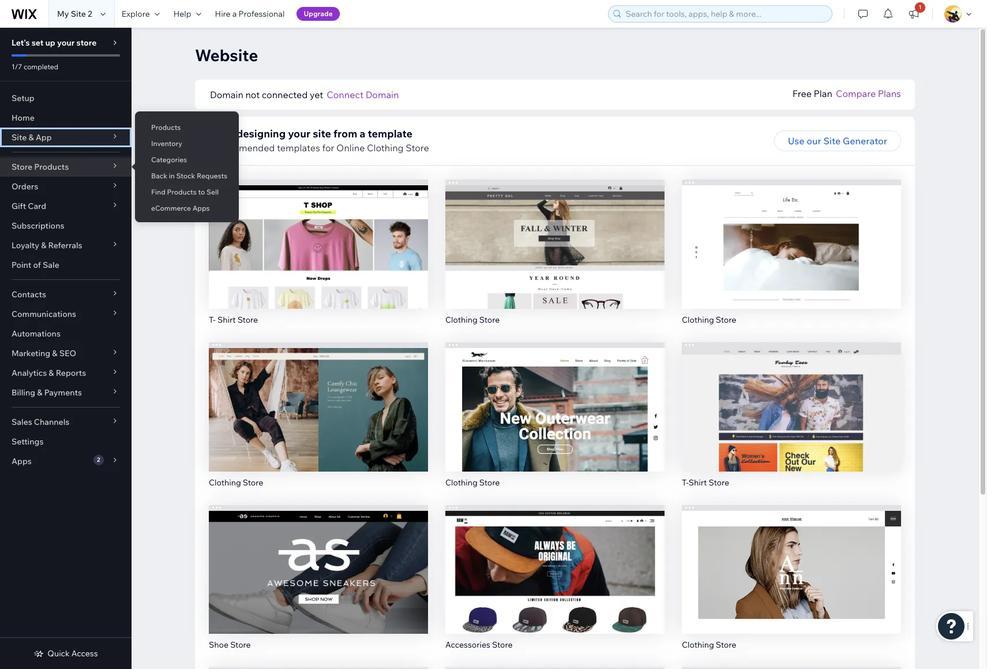 Task type: locate. For each thing, give the bounding box(es) containing it.
generator
[[843, 135, 888, 147]]

a right "hire"
[[233, 9, 237, 19]]

a right from
[[360, 127, 366, 140]]

2 horizontal spatial site
[[824, 135, 841, 147]]

2 right my
[[88, 9, 92, 19]]

up
[[45, 38, 55, 48]]

products for find products to sell
[[167, 188, 197, 196]]

2 down "settings" 'link'
[[97, 456, 100, 464]]

set
[[32, 38, 44, 48]]

seo
[[59, 348, 76, 359]]

0 vertical spatial a
[[233, 9, 237, 19]]

1 horizontal spatial your
[[288, 127, 311, 140]]

quick access button
[[34, 648, 98, 659]]

0 horizontal spatial shirt
[[218, 315, 236, 325]]

1/7 completed
[[12, 62, 58, 71]]

0 vertical spatial your
[[57, 38, 75, 48]]

loyalty & referrals button
[[0, 236, 132, 255]]

products link
[[135, 118, 239, 137]]

help button
[[167, 0, 208, 28]]

settings
[[12, 436, 44, 447]]

website
[[195, 45, 258, 65]]

products up orders popup button
[[34, 162, 69, 172]]

upgrade
[[304, 9, 333, 18]]

0 vertical spatial t-
[[209, 315, 216, 325]]

1
[[919, 3, 922, 11]]

orders
[[12, 181, 38, 192]]

apps down settings
[[12, 456, 32, 467]]

sales channels button
[[0, 412, 132, 432]]

0 vertical spatial 2
[[88, 9, 92, 19]]

from
[[334, 127, 358, 140]]

site inside dropdown button
[[12, 132, 27, 143]]

point of sale
[[12, 260, 59, 270]]

& left "seo"
[[52, 348, 57, 359]]

use
[[789, 135, 805, 147]]

& left app
[[29, 132, 34, 143]]

products up ecommerce apps
[[167, 188, 197, 196]]

1 vertical spatial a
[[360, 127, 366, 140]]

1 horizontal spatial a
[[360, 127, 366, 140]]

1 horizontal spatial t-
[[682, 477, 689, 488]]

your right up
[[57, 38, 75, 48]]

shirt
[[218, 315, 236, 325], [689, 477, 707, 488]]

find products to sell link
[[135, 182, 239, 202]]

sell
[[207, 188, 219, 196]]

1 button
[[902, 0, 927, 28]]

contacts
[[12, 289, 46, 300]]

setup
[[12, 93, 34, 103]]

edit button
[[294, 225, 343, 245], [531, 225, 580, 245], [768, 225, 816, 245], [294, 387, 343, 408], [531, 387, 580, 408], [768, 387, 816, 408], [294, 550, 343, 571], [531, 550, 580, 571], [768, 550, 816, 571]]

& for site
[[29, 132, 34, 143]]

shirt for t-shirt store
[[689, 477, 707, 488]]

back
[[151, 171, 167, 180]]

& right billing
[[37, 387, 42, 398]]

clothing inside start designing your site from a template recommended templates for online clothing store
[[367, 142, 404, 154]]

1 vertical spatial products
[[34, 162, 69, 172]]

0 vertical spatial apps
[[193, 204, 210, 212]]

view
[[308, 253, 329, 265], [545, 253, 566, 265], [781, 253, 803, 265], [308, 416, 329, 428], [545, 416, 566, 428], [781, 416, 803, 428], [308, 579, 329, 590], [545, 579, 566, 590], [781, 579, 803, 590]]

your up templates
[[288, 127, 311, 140]]

edit
[[310, 229, 327, 241], [547, 229, 564, 241], [783, 229, 801, 241], [310, 392, 327, 403], [547, 392, 564, 403], [783, 392, 801, 403], [310, 554, 327, 566], [547, 554, 564, 566], [783, 554, 801, 566]]

0 horizontal spatial t-
[[209, 315, 216, 325]]

your inside start designing your site from a template recommended templates for online clothing store
[[288, 127, 311, 140]]

t- for t-shirt store
[[682, 477, 689, 488]]

domain right connect
[[366, 89, 399, 100]]

card
[[28, 201, 46, 211]]

1 vertical spatial 2
[[97, 456, 100, 464]]

1 vertical spatial apps
[[12, 456, 32, 467]]

products for store products
[[34, 162, 69, 172]]

compare
[[837, 88, 877, 99]]

site right our
[[824, 135, 841, 147]]

your
[[57, 38, 75, 48], [288, 127, 311, 140]]

app
[[36, 132, 52, 143]]

store inside popup button
[[12, 162, 32, 172]]

communications
[[12, 309, 76, 319]]

1 vertical spatial shirt
[[689, 477, 707, 488]]

not
[[246, 89, 260, 100]]

1 vertical spatial your
[[288, 127, 311, 140]]

requests
[[197, 171, 228, 180]]

let's
[[12, 38, 30, 48]]

1 horizontal spatial 2
[[97, 456, 100, 464]]

apps down to
[[193, 204, 210, 212]]

products up inventory
[[151, 123, 181, 132]]

0 horizontal spatial apps
[[12, 456, 32, 467]]

explore
[[122, 9, 150, 19]]

2 domain from the left
[[366, 89, 399, 100]]

use our site generator button
[[775, 130, 902, 151]]

0 horizontal spatial 2
[[88, 9, 92, 19]]

subscriptions link
[[0, 216, 132, 236]]

billing
[[12, 387, 35, 398]]

shirt for t- shirt store
[[218, 315, 236, 325]]

sidebar element
[[0, 28, 132, 669]]

billing & payments button
[[0, 383, 132, 402]]

0 vertical spatial shirt
[[218, 315, 236, 325]]

0 horizontal spatial site
[[12, 132, 27, 143]]

apps inside "sidebar" element
[[12, 456, 32, 467]]

analytics & reports button
[[0, 363, 132, 383]]

find products to sell
[[151, 188, 219, 196]]

free plan compare plans
[[793, 88, 902, 99]]

0 horizontal spatial domain
[[210, 89, 244, 100]]

& left reports
[[49, 368, 54, 378]]

& for loyalty
[[41, 240, 46, 251]]

store
[[406, 142, 429, 154], [12, 162, 32, 172], [238, 315, 258, 325], [480, 315, 500, 325], [716, 315, 737, 325], [243, 477, 263, 488], [480, 477, 500, 488], [709, 477, 730, 488], [230, 640, 251, 650], [493, 640, 513, 650], [716, 640, 737, 650]]

0 vertical spatial products
[[151, 123, 181, 132]]

domain left the not
[[210, 89, 244, 100]]

0 horizontal spatial your
[[57, 38, 75, 48]]

2
[[88, 9, 92, 19], [97, 456, 100, 464]]

point of sale link
[[0, 255, 132, 275]]

1 vertical spatial t-
[[682, 477, 689, 488]]

site down home at the top left
[[12, 132, 27, 143]]

1 horizontal spatial domain
[[366, 89, 399, 100]]

inventory
[[151, 139, 182, 148]]

my
[[57, 9, 69, 19]]

1 horizontal spatial shirt
[[689, 477, 707, 488]]

of
[[33, 260, 41, 270]]

2 vertical spatial products
[[167, 188, 197, 196]]

to
[[198, 188, 205, 196]]

ecommerce
[[151, 204, 191, 212]]

products inside popup button
[[34, 162, 69, 172]]

connected
[[262, 89, 308, 100]]

marketing & seo button
[[0, 344, 132, 363]]

products
[[151, 123, 181, 132], [34, 162, 69, 172], [167, 188, 197, 196]]

site right my
[[71, 9, 86, 19]]

sales channels
[[12, 417, 69, 427]]

template
[[368, 127, 413, 140]]

clothing
[[367, 142, 404, 154], [446, 315, 478, 325], [682, 315, 715, 325], [209, 477, 241, 488], [446, 477, 478, 488], [682, 640, 715, 650]]

& for marketing
[[52, 348, 57, 359]]

site & app button
[[0, 128, 132, 147]]

contacts button
[[0, 285, 132, 304]]

t-
[[209, 315, 216, 325], [682, 477, 689, 488]]

& right loyalty
[[41, 240, 46, 251]]

inventory link
[[135, 134, 239, 154]]



Task type: describe. For each thing, give the bounding box(es) containing it.
loyalty & referrals
[[12, 240, 82, 251]]

analytics
[[12, 368, 47, 378]]

marketing
[[12, 348, 50, 359]]

plan
[[814, 88, 833, 99]]

store inside start designing your site from a template recommended templates for online clothing store
[[406, 142, 429, 154]]

sale
[[43, 260, 59, 270]]

t- for t- shirt store
[[209, 315, 216, 325]]

store products button
[[0, 157, 132, 177]]

a inside start designing your site from a template recommended templates for online clothing store
[[360, 127, 366, 140]]

access
[[71, 648, 98, 659]]

completed
[[24, 62, 58, 71]]

yet
[[310, 89, 323, 100]]

loyalty
[[12, 240, 39, 251]]

connect domain button
[[327, 88, 399, 102]]

orders button
[[0, 177, 132, 196]]

t- shirt store
[[209, 315, 258, 325]]

store products
[[12, 162, 69, 172]]

let's set up your store
[[12, 38, 97, 48]]

stock
[[176, 171, 195, 180]]

marketing & seo
[[12, 348, 76, 359]]

gift card button
[[0, 196, 132, 216]]

gift card
[[12, 201, 46, 211]]

gift
[[12, 201, 26, 211]]

reports
[[56, 368, 86, 378]]

quick
[[48, 648, 70, 659]]

recommended
[[209, 142, 275, 154]]

settings link
[[0, 432, 132, 452]]

help
[[174, 9, 191, 19]]

quick access
[[48, 648, 98, 659]]

payments
[[44, 387, 82, 398]]

analytics & reports
[[12, 368, 86, 378]]

automations link
[[0, 324, 132, 344]]

accessories store
[[446, 640, 513, 650]]

& for analytics
[[49, 368, 54, 378]]

designing
[[237, 127, 286, 140]]

referrals
[[48, 240, 82, 251]]

your inside "sidebar" element
[[57, 38, 75, 48]]

start
[[209, 127, 234, 140]]

channels
[[34, 417, 69, 427]]

ecommerce apps
[[151, 204, 210, 212]]

2 inside "sidebar" element
[[97, 456, 100, 464]]

hire
[[215, 9, 231, 19]]

hire a professional
[[215, 9, 285, 19]]

domain not connected yet connect domain
[[210, 89, 399, 100]]

0 horizontal spatial a
[[233, 9, 237, 19]]

shoe store
[[209, 640, 251, 650]]

back in stock requests
[[151, 171, 228, 180]]

site inside button
[[824, 135, 841, 147]]

ecommerce apps link
[[135, 199, 239, 218]]

connect
[[327, 89, 364, 100]]

categories link
[[135, 150, 239, 170]]

point
[[12, 260, 31, 270]]

1 horizontal spatial apps
[[193, 204, 210, 212]]

start designing your site from a template recommended templates for online clothing store
[[209, 127, 429, 154]]

home
[[12, 113, 35, 123]]

billing & payments
[[12, 387, 82, 398]]

templates
[[277, 142, 320, 154]]

plans
[[879, 88, 902, 99]]

site & app
[[12, 132, 52, 143]]

1 domain from the left
[[210, 89, 244, 100]]

categories
[[151, 155, 187, 164]]

home link
[[0, 108, 132, 128]]

online
[[337, 142, 365, 154]]

setup link
[[0, 88, 132, 108]]

Search for tools, apps, help & more... field
[[623, 6, 829, 22]]

find
[[151, 188, 166, 196]]

& for billing
[[37, 387, 42, 398]]

our
[[807, 135, 822, 147]]

products inside 'link'
[[151, 123, 181, 132]]

subscriptions
[[12, 221, 64, 231]]

for
[[322, 142, 335, 154]]

t-shirt store
[[682, 477, 730, 488]]

my site 2
[[57, 9, 92, 19]]

in
[[169, 171, 175, 180]]

1 horizontal spatial site
[[71, 9, 86, 19]]

free
[[793, 88, 812, 99]]

store
[[76, 38, 97, 48]]

upgrade button
[[297, 7, 340, 21]]

1/7
[[12, 62, 22, 71]]

shoe
[[209, 640, 229, 650]]



